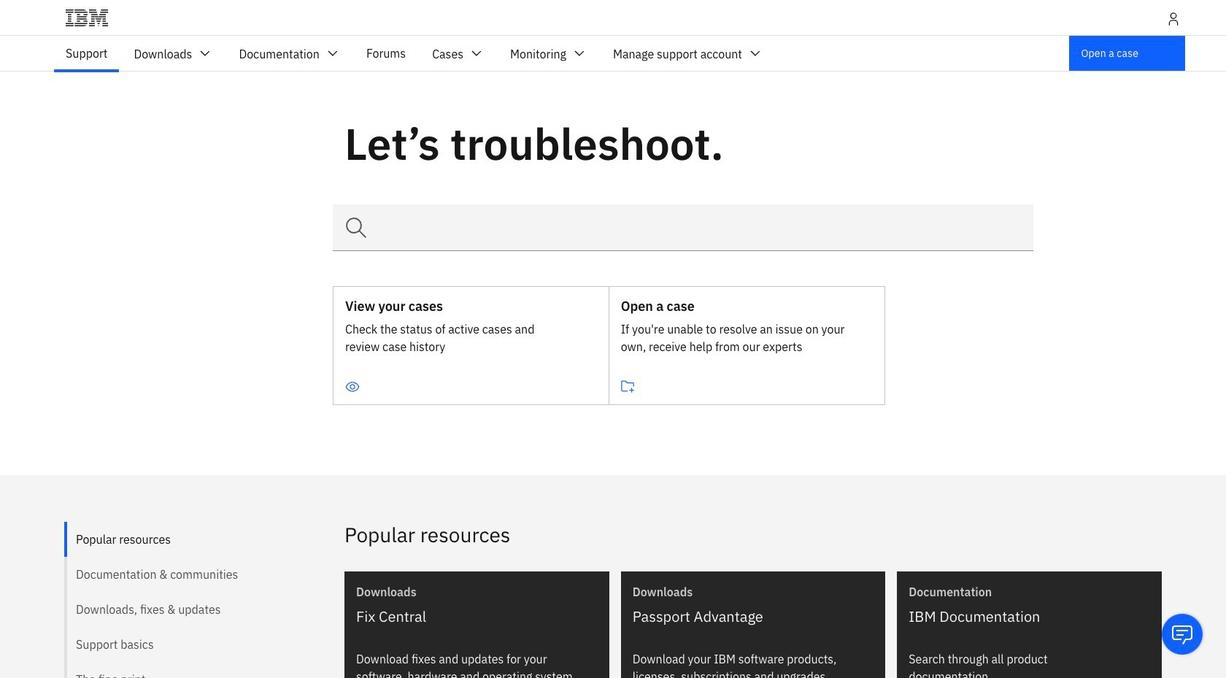 Task type: vqa. For each thing, say whether or not it's contained in the screenshot.
Open Cookie Preferences Modal section
no



Task type: describe. For each thing, give the bounding box(es) containing it.
search through all product documentation region
[[897, 571, 1162, 678]]

ibm element
[[35, 0, 1191, 35]]

download fixes and updates for your software, hardware and operating system region
[[344, 571, 609, 678]]

open the chat window image
[[1171, 623, 1194, 646]]

user profile image
[[1166, 12, 1181, 26]]



Task type: locate. For each thing, give the bounding box(es) containing it.
menu bar
[[53, 36, 776, 71]]

download your ibm software products, licenses, subscriptions and upgrades region
[[621, 571, 886, 678]]

None text field
[[333, 204, 1033, 251]]

None search field
[[333, 204, 1033, 251]]



